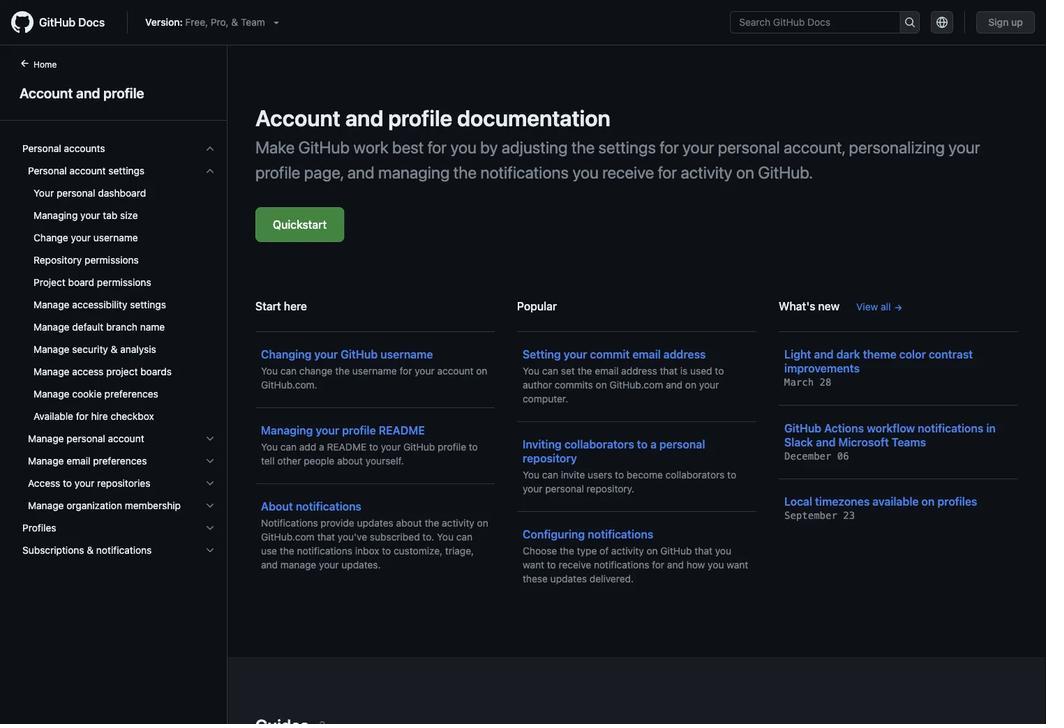 Task type: locate. For each thing, give the bounding box(es) containing it.
search image
[[905, 17, 916, 28]]

1 horizontal spatial email
[[595, 365, 619, 377]]

23
[[844, 510, 855, 522]]

account inside the changing your github username you can change the username for your account on github.com.
[[437, 365, 474, 377]]

manage for manage email preferences
[[28, 456, 64, 467]]

profile inside "link"
[[103, 84, 144, 101]]

2 sc 9kayk9 0 image from the top
[[205, 545, 216, 556]]

by
[[480, 138, 498, 157]]

0 horizontal spatial address
[[621, 365, 657, 377]]

cookie
[[72, 389, 102, 400]]

you inside setting your commit email address you can set the email address that is used to author commits on github.com and on your computer.
[[523, 365, 540, 377]]

september 23 element
[[785, 510, 855, 522]]

you down repository
[[523, 470, 540, 481]]

account and profile documentation make github work best for you by adjusting the settings for your personal account, personalizing your profile page, and managing the notifications you receive for activity on github.
[[256, 105, 981, 182]]

quickstart link
[[256, 207, 344, 242]]

settings inside dropdown button
[[108, 165, 145, 177]]

the right set
[[578, 365, 592, 377]]

up
[[1012, 16, 1023, 28]]

sc 9kayk9 0 image inside profiles dropdown button
[[205, 523, 216, 534]]

what's
[[779, 300, 816, 313]]

workflow
[[867, 422, 915, 435]]

name
[[140, 321, 165, 333]]

that inside the about notifications notifications provide updates about the activity on github.com that you've subscribed to. you can use the notifications inbox to customize, triage, and manage your updates.
[[317, 532, 335, 543]]

preferences up "checkbox"
[[104, 389, 158, 400]]

updates down the type
[[551, 574, 587, 585]]

you up author
[[523, 365, 540, 377]]

project board permissions link
[[17, 272, 221, 294]]

& inside personal accounts element
[[111, 344, 118, 355]]

2 horizontal spatial that
[[695, 546, 713, 557]]

0 vertical spatial readme
[[379, 424, 425, 437]]

theme
[[863, 348, 897, 361]]

manage inside "link"
[[34, 389, 69, 400]]

1 horizontal spatial that
[[660, 365, 678, 377]]

and down work
[[347, 163, 375, 182]]

0 vertical spatial github.com
[[610, 379, 663, 391]]

1 vertical spatial receive
[[559, 560, 591, 571]]

1 vertical spatial about
[[396, 518, 422, 529]]

account up make
[[256, 105, 341, 131]]

email right commit
[[633, 348, 661, 361]]

0 horizontal spatial &
[[87, 545, 94, 556]]

profiles
[[22, 523, 56, 534]]

boards
[[140, 366, 172, 378]]

1 want from the left
[[523, 560, 545, 571]]

4 sc 9kayk9 0 image from the top
[[205, 478, 216, 489]]

the inside setting your commit email address you can set the email address that is used to author commits on github.com and on your computer.
[[578, 365, 592, 377]]

analysis
[[120, 344, 156, 355]]

github inside account and profile documentation make github work best for you by adjusting the settings for your personal account, personalizing your profile page, and managing the notifications you receive for activity on github.
[[299, 138, 350, 157]]

2 vertical spatial activity
[[612, 546, 644, 557]]

the inside configuring notifications choose the type of activity on github that you want to receive notifications for and how you want these updates delivered.
[[560, 546, 574, 557]]

hire
[[91, 411, 108, 422]]

preferences inside "link"
[[104, 389, 158, 400]]

account inside account and profile documentation make github work best for you by adjusting the settings for your personal account, personalizing your profile page, and managing the notifications you receive for activity on github.
[[256, 105, 341, 131]]

local
[[785, 495, 813, 509]]

1 horizontal spatial receive
[[603, 163, 654, 182]]

collaborators up the users
[[565, 438, 634, 451]]

personal
[[718, 138, 780, 157], [57, 187, 95, 199], [67, 433, 105, 445], [660, 438, 705, 451], [545, 483, 584, 495]]

you inside the about notifications notifications provide updates about the activity on github.com that you've subscribed to. you can use the notifications inbox to customize, triage, and manage your updates.
[[437, 532, 454, 543]]

0 horizontal spatial collaborators
[[565, 438, 634, 451]]

manage
[[34, 299, 69, 311], [34, 321, 69, 333], [34, 344, 69, 355], [34, 366, 69, 378], [34, 389, 69, 400], [28, 433, 64, 445], [28, 456, 64, 467], [28, 500, 64, 512]]

1 sc 9kayk9 0 image from the top
[[205, 165, 216, 177]]

about inside managing your profile readme you can add a readme to your github profile to tell other people about yourself.
[[337, 456, 363, 467]]

managing for profile
[[261, 424, 313, 437]]

personal up "your"
[[28, 165, 67, 177]]

None search field
[[730, 11, 920, 34]]

the right change
[[335, 365, 350, 377]]

sc 9kayk9 0 image inside manage email preferences dropdown button
[[205, 456, 216, 467]]

5 sc 9kayk9 0 image from the top
[[205, 501, 216, 512]]

0 horizontal spatial that
[[317, 532, 335, 543]]

activity inside account and profile documentation make github work best for you by adjusting the settings for your personal account, personalizing your profile page, and managing the notifications you receive for activity on github.
[[681, 163, 733, 182]]

1 vertical spatial email
[[595, 365, 619, 377]]

1 vertical spatial sc 9kayk9 0 image
[[205, 545, 216, 556]]

your inside inviting collaborators to a personal repository you can invite users to become collaborators to your personal repository.
[[523, 483, 543, 495]]

1 vertical spatial address
[[621, 365, 657, 377]]

personal accounts element
[[11, 138, 227, 517], [11, 160, 227, 517]]

1 personal accounts element from the top
[[11, 138, 227, 517]]

managing
[[378, 163, 450, 182]]

that up the how
[[695, 546, 713, 557]]

&
[[231, 16, 238, 28], [111, 344, 118, 355], [87, 545, 94, 556]]

2 personal accounts element from the top
[[11, 160, 227, 517]]

your inside change your username link
[[71, 232, 91, 244]]

documentation
[[457, 105, 611, 131]]

0 vertical spatial email
[[633, 348, 661, 361]]

managing
[[34, 210, 78, 221], [261, 424, 313, 437]]

manage down available
[[28, 433, 64, 445]]

github inside github actions workflow notifications in slack and microsoft teams december 06
[[785, 422, 822, 435]]

profiles
[[938, 495, 978, 509]]

manage down access
[[28, 500, 64, 512]]

notifications inside dropdown button
[[96, 545, 152, 556]]

and inside setting your commit email address you can set the email address that is used to author commits on github.com and on your computer.
[[666, 379, 683, 391]]

1 vertical spatial that
[[317, 532, 335, 543]]

for inside configuring notifications choose the type of activity on github that you want to receive notifications for and how you want these updates delivered.
[[652, 560, 665, 571]]

account for account and profile documentation make github work best for you by adjusting the settings for your personal account, personalizing your profile page, and managing the notifications you receive for activity on github.
[[256, 105, 341, 131]]

personal up github.
[[718, 138, 780, 157]]

you've
[[338, 532, 367, 543]]

github inside configuring notifications choose the type of activity on github that you want to receive notifications for and how you want these updates delivered.
[[661, 546, 692, 557]]

1 sc 9kayk9 0 image from the top
[[205, 143, 216, 154]]

username
[[93, 232, 138, 244], [381, 348, 433, 361], [352, 365, 397, 377]]

& down manage default branch name link
[[111, 344, 118, 355]]

want up these
[[523, 560, 545, 571]]

notifications up of
[[588, 528, 654, 541]]

1 horizontal spatial account
[[108, 433, 144, 445]]

2 vertical spatial account
[[108, 433, 144, 445]]

activity inside the about notifications notifications provide updates about the activity on github.com that you've subscribed to. you can use the notifications inbox to customize, triage, and manage your updates.
[[442, 518, 475, 529]]

1 vertical spatial preferences
[[93, 456, 147, 467]]

docs
[[78, 16, 105, 29]]

1 horizontal spatial address
[[664, 348, 706, 361]]

sc 9kayk9 0 image for manage email preferences
[[205, 456, 216, 467]]

the right 'use'
[[280, 546, 294, 557]]

collaborators right become
[[666, 470, 725, 481]]

the
[[572, 138, 595, 157], [454, 163, 477, 182], [335, 365, 350, 377], [578, 365, 592, 377], [425, 518, 439, 529], [280, 546, 294, 557], [560, 546, 574, 557]]

subscriptions & notifications
[[22, 545, 152, 556]]

2 vertical spatial email
[[67, 456, 90, 467]]

and inside configuring notifications choose the type of activity on github that you want to receive notifications for and how you want these updates delivered.
[[667, 560, 684, 571]]

setting your commit email address you can set the email address that is used to author commits on github.com and on your computer.
[[523, 348, 724, 405]]

managing your tab size link
[[17, 205, 221, 227]]

updates inside the about notifications notifications provide updates about the activity on github.com that you've subscribed to. you can use the notifications inbox to customize, triage, and manage your updates.
[[357, 518, 394, 529]]

0 vertical spatial settings
[[599, 138, 656, 157]]

1 horizontal spatial a
[[651, 438, 657, 451]]

triage,
[[445, 546, 474, 557]]

profiles button
[[17, 517, 221, 540]]

access to your repositories
[[28, 478, 150, 489]]

2 personal account settings element from the top
[[11, 182, 227, 428]]

sc 9kayk9 0 image for personal accounts
[[205, 143, 216, 154]]

1 horizontal spatial about
[[396, 518, 422, 529]]

manage default branch name
[[34, 321, 165, 333]]

updates inside configuring notifications choose the type of activity on github that you want to receive notifications for and how you want these updates delivered.
[[551, 574, 587, 585]]

team
[[241, 16, 265, 28]]

0 horizontal spatial activity
[[442, 518, 475, 529]]

0 horizontal spatial account
[[20, 84, 73, 101]]

readme up people
[[327, 442, 367, 453]]

type
[[577, 546, 597, 557]]

notifications down profiles dropdown button
[[96, 545, 152, 556]]

about up subscribed
[[396, 518, 422, 529]]

settings inside account and profile documentation make github work best for you by adjusting the settings for your personal account, personalizing your profile page, and managing the notifications you receive for activity on github.
[[599, 138, 656, 157]]

updates.
[[342, 560, 381, 571]]

timezones
[[815, 495, 870, 509]]

sc 9kayk9 0 image for notifications
[[205, 545, 216, 556]]

sc 9kayk9 0 image
[[205, 143, 216, 154], [205, 434, 216, 445], [205, 456, 216, 467], [205, 478, 216, 489], [205, 501, 216, 512], [205, 523, 216, 534]]

manage for manage organization membership
[[28, 500, 64, 512]]

1 horizontal spatial github.com
[[610, 379, 663, 391]]

profile for account and profile documentation make github work best for you by adjusting the settings for your personal account, personalizing your profile page, and managing the notifications you receive for activity on github.
[[388, 105, 453, 131]]

github inside managing your profile readme you can add a readme to your github profile to tell other people about yourself.
[[404, 442, 435, 453]]

account
[[20, 84, 73, 101], [256, 105, 341, 131]]

1 horizontal spatial activity
[[612, 546, 644, 557]]

1 vertical spatial activity
[[442, 518, 475, 529]]

account down home link
[[20, 84, 73, 101]]

& down profiles dropdown button
[[87, 545, 94, 556]]

0 vertical spatial &
[[231, 16, 238, 28]]

use
[[261, 546, 277, 557]]

personal inside personal account settings dropdown button
[[28, 165, 67, 177]]

your inside managing your tab size link
[[80, 210, 100, 221]]

github.com down notifications
[[261, 532, 315, 543]]

add
[[299, 442, 316, 453]]

can up triage,
[[456, 532, 473, 543]]

0 vertical spatial updates
[[357, 518, 394, 529]]

can inside setting your commit email address you can set the email address that is used to author commits on github.com and on your computer.
[[542, 365, 559, 377]]

0 horizontal spatial managing
[[34, 210, 78, 221]]

the left the type
[[560, 546, 574, 557]]

1 vertical spatial account
[[256, 105, 341, 131]]

you inside managing your profile readme you can add a readme to your github profile to tell other people about yourself.
[[261, 442, 278, 453]]

and inside github actions workflow notifications in slack and microsoft teams december 06
[[816, 436, 836, 449]]

permissions down repository permissions link
[[97, 277, 151, 288]]

0 horizontal spatial want
[[523, 560, 545, 571]]

a inside inviting collaborators to a personal repository you can invite users to become collaborators to your personal repository.
[[651, 438, 657, 451]]

3 sc 9kayk9 0 image from the top
[[205, 456, 216, 467]]

github.com
[[610, 379, 663, 391], [261, 532, 315, 543]]

1 horizontal spatial collaborators
[[666, 470, 725, 481]]

0 horizontal spatial github.com
[[261, 532, 315, 543]]

0 vertical spatial personal
[[22, 143, 61, 154]]

sc 9kayk9 0 image inside subscriptions & notifications dropdown button
[[205, 545, 216, 556]]

start here
[[256, 300, 307, 313]]

address
[[664, 348, 706, 361], [621, 365, 657, 377]]

account
[[69, 165, 106, 177], [437, 365, 474, 377], [108, 433, 144, 445]]

2 vertical spatial settings
[[130, 299, 166, 311]]

2 horizontal spatial activity
[[681, 163, 733, 182]]

all
[[881, 301, 891, 313]]

0 vertical spatial address
[[664, 348, 706, 361]]

1 horizontal spatial &
[[111, 344, 118, 355]]

receive
[[603, 163, 654, 182], [559, 560, 591, 571]]

github.com down commit
[[610, 379, 663, 391]]

a inside managing your profile readme you can add a readme to your github profile to tell other people about yourself.
[[319, 442, 324, 453]]

notifications
[[481, 163, 569, 182], [918, 422, 984, 435], [296, 500, 362, 513], [588, 528, 654, 541], [96, 545, 152, 556], [297, 546, 353, 557], [594, 560, 650, 571]]

you inside the changing your github username you can change the username for your account on github.com.
[[261, 365, 278, 377]]

and left the how
[[667, 560, 684, 571]]

0 horizontal spatial readme
[[327, 442, 367, 453]]

1 vertical spatial account
[[437, 365, 474, 377]]

on inside account and profile documentation make github work best for you by adjusting the settings for your personal account, personalizing your profile page, and managing the notifications you receive for activity on github.
[[736, 163, 755, 182]]

want right the how
[[727, 560, 749, 571]]

managing up change
[[34, 210, 78, 221]]

about right people
[[337, 456, 363, 467]]

0 vertical spatial activity
[[681, 163, 733, 182]]

manage up access
[[28, 456, 64, 467]]

for inside the changing your github username you can change the username for your account on github.com.
[[400, 365, 412, 377]]

0 horizontal spatial a
[[319, 442, 324, 453]]

personal down invite
[[545, 483, 584, 495]]

the inside the changing your github username you can change the username for your account on github.com.
[[335, 365, 350, 377]]

0 vertical spatial receive
[[603, 163, 654, 182]]

author
[[523, 379, 552, 391]]

sc 9kayk9 0 image
[[205, 165, 216, 177], [205, 545, 216, 556]]

1 horizontal spatial managing
[[261, 424, 313, 437]]

personal account settings element containing personal account settings
[[11, 160, 227, 428]]

and down 'use'
[[261, 560, 278, 571]]

0 horizontal spatial email
[[67, 456, 90, 467]]

a up become
[[651, 438, 657, 451]]

email down commit
[[595, 365, 619, 377]]

and down home link
[[76, 84, 100, 101]]

quickstart
[[273, 218, 327, 231]]

readme up yourself.
[[379, 424, 425, 437]]

2 horizontal spatial &
[[231, 16, 238, 28]]

can left set
[[542, 365, 559, 377]]

0 vertical spatial account
[[20, 84, 73, 101]]

and inside light and dark theme color contrast improvements march 28
[[814, 348, 834, 361]]

and down the is
[[666, 379, 683, 391]]

0 vertical spatial username
[[93, 232, 138, 244]]

manage left access at the bottom
[[34, 366, 69, 378]]

account inside "link"
[[20, 84, 73, 101]]

preferences down manage personal account dropdown button
[[93, 456, 147, 467]]

0 vertical spatial managing
[[34, 210, 78, 221]]

6 sc 9kayk9 0 image from the top
[[205, 523, 216, 534]]

1 horizontal spatial account
[[256, 105, 341, 131]]

manage up available
[[34, 389, 69, 400]]

1 vertical spatial managing
[[261, 424, 313, 437]]

github.com inside setting your commit email address you can set the email address that is used to author commits on github.com and on your computer.
[[610, 379, 663, 391]]

manage down "project"
[[34, 299, 69, 311]]

that left the is
[[660, 365, 678, 377]]

github.com inside the about notifications notifications provide updates about the activity on github.com that you've subscribed to. you can use the notifications inbox to customize, triage, and manage your updates.
[[261, 532, 315, 543]]

1 horizontal spatial updates
[[551, 574, 587, 585]]

the right managing
[[454, 163, 477, 182]]

and up improvements
[[814, 348, 834, 361]]

1 vertical spatial updates
[[551, 574, 587, 585]]

0 vertical spatial about
[[337, 456, 363, 467]]

& inside dropdown button
[[87, 545, 94, 556]]

address up the is
[[664, 348, 706, 361]]

2 sc 9kayk9 0 image from the top
[[205, 434, 216, 445]]

1 vertical spatial settings
[[108, 165, 145, 177]]

repository permissions link
[[17, 249, 221, 272]]

manage left security
[[34, 344, 69, 355]]

1 vertical spatial permissions
[[97, 277, 151, 288]]

you down changing
[[261, 365, 278, 377]]

0 vertical spatial collaborators
[[565, 438, 634, 451]]

your inside access to your repositories dropdown button
[[75, 478, 94, 489]]

0 horizontal spatial about
[[337, 456, 363, 467]]

personal up manage email preferences
[[67, 433, 105, 445]]

default
[[72, 321, 103, 333]]

pro,
[[211, 16, 229, 28]]

1 vertical spatial collaborators
[[666, 470, 725, 481]]

personal inside personal accounts dropdown button
[[22, 143, 61, 154]]

1 personal account settings element from the top
[[11, 160, 227, 428]]

your personal dashboard
[[34, 187, 146, 199]]

personal inside dropdown button
[[67, 433, 105, 445]]

that inside configuring notifications choose the type of activity on github that you want to receive notifications for and how you want these updates delivered.
[[695, 546, 713, 557]]

can up github.com.
[[281, 365, 297, 377]]

sc 9kayk9 0 image inside manage organization membership dropdown button
[[205, 501, 216, 512]]

profile for account and profile
[[103, 84, 144, 101]]

personal left accounts
[[22, 143, 61, 154]]

access
[[28, 478, 60, 489]]

how
[[687, 560, 705, 571]]

preferences inside dropdown button
[[93, 456, 147, 467]]

can
[[281, 365, 297, 377], [542, 365, 559, 377], [281, 442, 297, 453], [542, 470, 559, 481], [456, 532, 473, 543]]

2 horizontal spatial email
[[633, 348, 661, 361]]

0 horizontal spatial receive
[[559, 560, 591, 571]]

select language: current language is english image
[[937, 17, 948, 28]]

& right pro, at the top left of page
[[231, 16, 238, 28]]

permissions
[[85, 254, 139, 266], [97, 277, 151, 288]]

1 vertical spatial github.com
[[261, 532, 315, 543]]

account and profile link
[[17, 82, 210, 103]]

accessibility
[[72, 299, 127, 311]]

and up "december 06" element
[[816, 436, 836, 449]]

can inside inviting collaborators to a personal repository you can invite users to become collaborators to your personal repository.
[[542, 470, 559, 481]]

permissions down change your username link
[[85, 254, 139, 266]]

to inside the about notifications notifications provide updates about the activity on github.com that you've subscribed to. you can use the notifications inbox to customize, triage, and manage your updates.
[[382, 546, 391, 557]]

0 horizontal spatial updates
[[357, 518, 394, 529]]

sc 9kayk9 0 image inside access to your repositories dropdown button
[[205, 478, 216, 489]]

email inside dropdown button
[[67, 456, 90, 467]]

that down provide
[[317, 532, 335, 543]]

checkbox
[[111, 411, 154, 422]]

1 horizontal spatial want
[[727, 560, 749, 571]]

updates up subscribed
[[357, 518, 394, 529]]

dashboard
[[98, 187, 146, 199]]

managing up the add
[[261, 424, 313, 437]]

preferences
[[104, 389, 158, 400], [93, 456, 147, 467]]

notifications down adjusting
[[481, 163, 569, 182]]

1 vertical spatial personal
[[28, 165, 67, 177]]

personal account settings element
[[11, 160, 227, 428], [11, 182, 227, 428]]

on inside the changing your github username you can change the username for your account on github.com.
[[476, 365, 488, 377]]

account,
[[784, 138, 846, 157]]

activity inside configuring notifications choose the type of activity on github that you want to receive notifications for and how you want these updates delivered.
[[612, 546, 644, 557]]

march 28 element
[[785, 377, 832, 389]]

manage for manage access project boards
[[34, 366, 69, 378]]

0 vertical spatial that
[[660, 365, 678, 377]]

managing inside account and profile 'element'
[[34, 210, 78, 221]]

personal up managing your tab size
[[57, 187, 95, 199]]

0 vertical spatial account
[[69, 165, 106, 177]]

2 vertical spatial &
[[87, 545, 94, 556]]

2 horizontal spatial account
[[437, 365, 474, 377]]

managing inside managing your profile readme you can add a readme to your github profile to tell other people about yourself.
[[261, 424, 313, 437]]

profile for managing your profile readme you can add a readme to your github profile to tell other people about yourself.
[[342, 424, 376, 437]]

can up other
[[281, 442, 297, 453]]

can down repository
[[542, 470, 559, 481]]

account and profile
[[20, 84, 144, 101]]

for
[[428, 138, 447, 157], [660, 138, 679, 157], [658, 163, 677, 182], [400, 365, 412, 377], [76, 411, 88, 422], [652, 560, 665, 571]]

home link
[[14, 58, 79, 72]]

0 vertical spatial preferences
[[104, 389, 158, 400]]

preferences for manage email preferences
[[93, 456, 147, 467]]

managing your profile readme you can add a readme to your github profile to tell other people about yourself.
[[261, 424, 478, 467]]

address down commit
[[621, 365, 657, 377]]

you right to.
[[437, 532, 454, 543]]

settings for manage accessibility settings
[[130, 299, 166, 311]]

in
[[987, 422, 996, 435]]

manage personal account button
[[17, 428, 221, 450]]

manage left default
[[34, 321, 69, 333]]

2 vertical spatial that
[[695, 546, 713, 557]]

notifications left the in on the right bottom
[[918, 422, 984, 435]]

1 vertical spatial &
[[111, 344, 118, 355]]

sc 9kayk9 0 image inside personal account settings dropdown button
[[205, 165, 216, 177]]

0 vertical spatial sc 9kayk9 0 image
[[205, 165, 216, 177]]

people
[[304, 456, 335, 467]]

sc 9kayk9 0 image inside manage personal account dropdown button
[[205, 434, 216, 445]]

you up tell
[[261, 442, 278, 453]]

a right the add
[[319, 442, 324, 453]]

sc 9kayk9 0 image inside personal accounts dropdown button
[[205, 143, 216, 154]]

email down manage personal account
[[67, 456, 90, 467]]

email
[[633, 348, 661, 361], [595, 365, 619, 377], [67, 456, 90, 467]]

board
[[68, 277, 94, 288]]

on inside configuring notifications choose the type of activity on github that you want to receive notifications for and how you want these updates delivered.
[[647, 546, 658, 557]]



Task type: describe. For each thing, give the bounding box(es) containing it.
manage email preferences
[[28, 456, 147, 467]]

about notifications notifications provide updates about the activity on github.com that you've subscribed to. you can use the notifications inbox to customize, triage, and manage your updates.
[[261, 500, 489, 571]]

changing your github username you can change the username for your account on github.com.
[[261, 348, 488, 391]]

on inside 'local timezones available on profiles september 23'
[[922, 495, 935, 509]]

customize,
[[394, 546, 443, 557]]

to inside setting your commit email address you can set the email address that is used to author commits on github.com and on your computer.
[[715, 365, 724, 377]]

sign
[[989, 16, 1009, 28]]

configuring notifications choose the type of activity on github that you want to receive notifications for and how you want these updates delivered.
[[523, 528, 749, 585]]

1 vertical spatial username
[[381, 348, 433, 361]]

become
[[627, 470, 663, 481]]

manage cookie preferences link
[[17, 383, 221, 406]]

preferences for manage cookie preferences
[[104, 389, 158, 400]]

manage organization membership button
[[17, 495, 221, 517]]

personal account settings element containing your personal dashboard
[[11, 182, 227, 428]]

can inside the about notifications notifications provide updates about the activity on github.com that you've subscribed to. you can use the notifications inbox to customize, triage, and manage your updates.
[[456, 532, 473, 543]]

github inside the changing your github username you can change the username for your account on github.com.
[[341, 348, 378, 361]]

manage for manage default branch name
[[34, 321, 69, 333]]

notifications inside account and profile documentation make github work best for you by adjusting the settings for your personal account, personalizing your profile page, and managing the notifications you receive for activity on github.
[[481, 163, 569, 182]]

the right adjusting
[[572, 138, 595, 157]]

sc 9kayk9 0 image for settings
[[205, 165, 216, 177]]

manage for manage cookie preferences
[[34, 389, 69, 400]]

improvements
[[785, 362, 860, 375]]

0 vertical spatial permissions
[[85, 254, 139, 266]]

sc 9kayk9 0 image for access to your repositories
[[205, 478, 216, 489]]

december
[[785, 451, 832, 462]]

branch
[[106, 321, 138, 333]]

sign up
[[989, 16, 1023, 28]]

is
[[681, 365, 688, 377]]

manage
[[281, 560, 316, 571]]

inviting
[[523, 438, 562, 451]]

that inside setting your commit email address you can set the email address that is used to author commits on github.com and on your computer.
[[660, 365, 678, 377]]

and up work
[[345, 105, 384, 131]]

username inside personal accounts element
[[93, 232, 138, 244]]

users
[[588, 470, 613, 481]]

view all
[[857, 301, 891, 313]]

project board permissions
[[34, 277, 151, 288]]

commit
[[590, 348, 630, 361]]

available for hire checkbox
[[34, 411, 154, 422]]

manage accessibility settings
[[34, 299, 166, 311]]

manage for manage accessibility settings
[[34, 299, 69, 311]]

notifications up delivered.
[[594, 560, 650, 571]]

the up to.
[[425, 518, 439, 529]]

repository permissions
[[34, 254, 139, 266]]

Search GitHub Docs search field
[[731, 12, 900, 33]]

and inside "link"
[[76, 84, 100, 101]]

repository
[[523, 452, 577, 465]]

march
[[785, 377, 814, 389]]

personal for personal account settings
[[28, 165, 67, 177]]

can inside the changing your github username you can change the username for your account on github.com.
[[281, 365, 297, 377]]

receive inside account and profile documentation make github work best for you by adjusting the settings for your personal account, personalizing your profile page, and managing the notifications you receive for activity on github.
[[603, 163, 654, 182]]

organization
[[67, 500, 122, 512]]

free,
[[185, 16, 208, 28]]

notifications
[[261, 518, 318, 529]]

to inside configuring notifications choose the type of activity on github that you want to receive notifications for and how you want these updates delivered.
[[547, 560, 556, 571]]

version: free, pro, & team
[[145, 16, 265, 28]]

manage for manage personal account
[[28, 433, 64, 445]]

change your username link
[[17, 227, 221, 249]]

personal for personal accounts
[[22, 143, 61, 154]]

changing
[[261, 348, 312, 361]]

delivered.
[[590, 574, 634, 585]]

notifications up provide
[[296, 500, 362, 513]]

personal account settings
[[28, 165, 145, 177]]

2 want from the left
[[727, 560, 749, 571]]

to.
[[423, 532, 434, 543]]

account for account and profile
[[20, 84, 73, 101]]

popular
[[517, 300, 557, 313]]

for inside available for hire checkbox link
[[76, 411, 88, 422]]

invite
[[561, 470, 585, 481]]

your personal dashboard link
[[17, 182, 221, 205]]

september
[[785, 510, 838, 522]]

notifications inside github actions workflow notifications in slack and microsoft teams december 06
[[918, 422, 984, 435]]

settings for personal account settings
[[108, 165, 145, 177]]

repositories
[[97, 478, 150, 489]]

home
[[34, 59, 57, 69]]

2 vertical spatial username
[[352, 365, 397, 377]]

change your username
[[34, 232, 138, 244]]

06
[[838, 451, 849, 462]]

project
[[34, 277, 65, 288]]

28
[[820, 377, 832, 389]]

manage access project boards link
[[17, 361, 221, 383]]

sc 9kayk9 0 image for profiles
[[205, 523, 216, 534]]

github.
[[758, 163, 813, 182]]

your inside the about notifications notifications provide updates about the activity on github.com that you've subscribed to. you can use the notifications inbox to customize, triage, and manage your updates.
[[319, 560, 339, 571]]

personal inside account and profile documentation make github work best for you by adjusting the settings for your personal account, personalizing your profile page, and managing the notifications you receive for activity on github.
[[718, 138, 780, 157]]

available
[[34, 411, 73, 422]]

you inside inviting collaborators to a personal repository you can invite users to become collaborators to your personal repository.
[[523, 470, 540, 481]]

notifications up "manage"
[[297, 546, 353, 557]]

sc 9kayk9 0 image for manage organization membership
[[205, 501, 216, 512]]

1 horizontal spatial readme
[[379, 424, 425, 437]]

manage personal account
[[28, 433, 144, 445]]

subscriptions
[[22, 545, 84, 556]]

triangle down image
[[271, 17, 282, 28]]

used
[[691, 365, 713, 377]]

manage for manage security & analysis
[[34, 344, 69, 355]]

and inside the about notifications notifications provide updates about the activity on github.com that you've subscribed to. you can use the notifications inbox to customize, triage, and manage your updates.
[[261, 560, 278, 571]]

setting
[[523, 348, 561, 361]]

available for hire checkbox link
[[17, 406, 221, 428]]

can inside managing your profile readme you can add a readme to your github profile to tell other people about yourself.
[[281, 442, 297, 453]]

light and dark theme color contrast improvements march 28
[[785, 348, 973, 389]]

1 vertical spatial readme
[[327, 442, 367, 453]]

account and profile element
[[0, 57, 228, 723]]

to inside dropdown button
[[63, 478, 72, 489]]

set
[[561, 365, 575, 377]]

github docs
[[39, 16, 105, 29]]

github docs link
[[11, 11, 116, 34]]

change
[[34, 232, 68, 244]]

accounts
[[64, 143, 105, 154]]

color
[[900, 348, 926, 361]]

personal up become
[[660, 438, 705, 451]]

manage organization membership
[[28, 500, 181, 512]]

sc 9kayk9 0 image for manage personal account
[[205, 434, 216, 445]]

on inside the about notifications notifications provide updates about the activity on github.com that you've subscribed to. you can use the notifications inbox to customize, triage, and manage your updates.
[[477, 518, 489, 529]]

here
[[284, 300, 307, 313]]

project
[[106, 366, 138, 378]]

page,
[[304, 163, 344, 182]]

december 06 element
[[785, 451, 849, 462]]

repository.
[[587, 483, 635, 495]]

version:
[[145, 16, 183, 28]]

yourself.
[[366, 456, 404, 467]]

managing for tab
[[34, 210, 78, 221]]

contrast
[[929, 348, 973, 361]]

size
[[120, 210, 138, 221]]

manage email preferences button
[[17, 450, 221, 473]]

managing your tab size
[[34, 210, 138, 221]]

of
[[600, 546, 609, 557]]

personal accounts element containing personal account settings
[[11, 160, 227, 517]]

sign up link
[[977, 11, 1035, 34]]

subscriptions & notifications button
[[17, 540, 221, 562]]

0 horizontal spatial account
[[69, 165, 106, 177]]

manage accessibility settings link
[[17, 294, 221, 316]]

work
[[354, 138, 389, 157]]

best
[[392, 138, 424, 157]]

light
[[785, 348, 812, 361]]

personal account settings button
[[17, 160, 221, 182]]

personal accounts element containing personal accounts
[[11, 138, 227, 517]]

receive inside configuring notifications choose the type of activity on github that you want to receive notifications for and how you want these updates delivered.
[[559, 560, 591, 571]]

about inside the about notifications notifications provide updates about the activity on github.com that you've subscribed to. you can use the notifications inbox to customize, triage, and manage your updates.
[[396, 518, 422, 529]]



Task type: vqa. For each thing, say whether or not it's contained in the screenshot.
About Mandatory 2Fa Link
no



